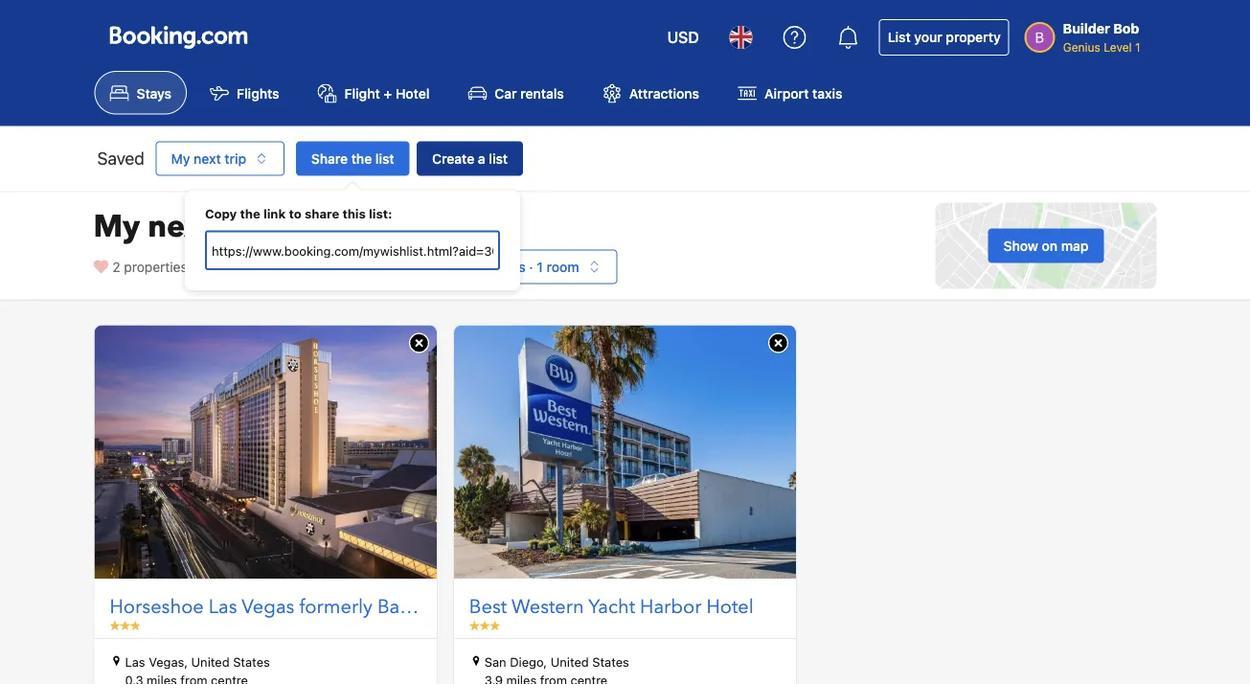 Task type: locate. For each thing, give the bounding box(es) containing it.
1 vertical spatial my next trip
[[93, 205, 274, 247]]

horseshoe las vegas formerly bally's link
[[110, 594, 432, 621]]

0 vertical spatial 1
[[1135, 40, 1140, 54]]

1 horizontal spatial the
[[351, 150, 372, 166]]

next up 'copy'
[[194, 150, 221, 166]]

1 united from the left
[[191, 654, 230, 669]]

1 vertical spatial my
[[93, 205, 140, 247]]

list inside share the list button
[[375, 150, 394, 166]]

san diego, united states
[[485, 654, 629, 669]]

builder
[[1063, 21, 1110, 36]]

0 vertical spatial the
[[351, 150, 372, 166]]

taxis
[[812, 85, 842, 101]]

united for las
[[191, 654, 230, 669]]

2 for 2 properties saved
[[112, 258, 120, 274]]

best western yacht harbor hotel link
[[469, 594, 781, 621]]

nov right 24
[[358, 258, 383, 274]]

nov left -
[[300, 258, 325, 274]]

attractions link
[[587, 71, 715, 114]]

property
[[946, 29, 1001, 45]]

0 vertical spatial my
[[171, 150, 190, 166]]

0 horizontal spatial hotel
[[396, 85, 430, 101]]

vegas,
[[149, 654, 188, 669]]

the for copy
[[240, 206, 260, 220]]

0 horizontal spatial my
[[93, 205, 140, 247]]

states
[[233, 654, 270, 669], [592, 654, 629, 669]]

2 nov from the left
[[358, 258, 383, 274]]

las
[[209, 594, 237, 620], [125, 654, 145, 669]]

1 horizontal spatial states
[[592, 654, 629, 669]]

states down best western yacht harbor hotel
[[592, 654, 629, 669]]

next inside "button"
[[194, 150, 221, 166]]

trip
[[225, 150, 246, 166], [221, 205, 274, 247]]

flights link
[[195, 71, 295, 114]]

0 vertical spatial next
[[194, 150, 221, 166]]

the
[[351, 150, 372, 166], [240, 206, 260, 220]]

1 horizontal spatial united
[[551, 654, 589, 669]]

copy
[[205, 206, 237, 220]]

hotel
[[396, 85, 430, 101], [706, 594, 754, 620]]

horseshoe las vegas formerly bally's
[[110, 594, 432, 620]]

harbor
[[640, 594, 702, 620]]

next
[[194, 150, 221, 166], [148, 205, 214, 247]]

my up properties
[[93, 205, 140, 247]]

the right share
[[351, 150, 372, 166]]

1 vertical spatial 1
[[537, 258, 543, 274]]

None text field
[[205, 230, 500, 270]]

1 right ·
[[537, 258, 543, 274]]

2 2 from the left
[[475, 258, 483, 274]]

0 horizontal spatial las
[[125, 654, 145, 669]]

saved
[[97, 148, 145, 169]]

1 2 from the left
[[112, 258, 120, 274]]

0 vertical spatial trip
[[225, 150, 246, 166]]

list your property
[[888, 29, 1001, 45]]

western
[[512, 594, 584, 620]]

share
[[311, 150, 348, 166]]

create
[[432, 150, 474, 166]]

your
[[914, 29, 942, 45]]

list inside create a list button
[[489, 150, 508, 166]]

the left the "link"
[[240, 206, 260, 220]]

car
[[495, 85, 517, 101]]

1 horizontal spatial hotel
[[706, 594, 754, 620]]

2 left properties
[[112, 258, 120, 274]]

usd button
[[656, 14, 711, 60]]

list right the a
[[489, 150, 508, 166]]

link
[[263, 206, 286, 220]]

my next trip up 'copy'
[[171, 150, 246, 166]]

·
[[529, 258, 533, 274]]

genius
[[1063, 40, 1101, 54]]

my next trip
[[171, 150, 246, 166], [93, 205, 274, 247]]

airport taxis link
[[722, 71, 858, 114]]

saved
[[191, 258, 227, 274]]

trip left to
[[221, 205, 274, 247]]

share the list button
[[296, 141, 410, 176]]

my next trip inside "button"
[[171, 150, 246, 166]]

united right vegas,
[[191, 654, 230, 669]]

builder bob genius level 1
[[1063, 21, 1140, 54]]

1 horizontal spatial nov
[[358, 258, 383, 274]]

car rentals
[[495, 85, 564, 101]]

booking.com online hotel reservations image
[[110, 26, 248, 49]]

san
[[485, 654, 506, 669]]

1 list from the left
[[375, 150, 394, 166]]

2 states from the left
[[592, 654, 629, 669]]

list
[[888, 29, 911, 45]]

the inside button
[[351, 150, 372, 166]]

vegas
[[242, 594, 295, 620]]

trip up 'copy'
[[225, 150, 246, 166]]

flight + hotel link
[[302, 71, 445, 114]]

0 horizontal spatial the
[[240, 206, 260, 220]]

1 vertical spatial the
[[240, 206, 260, 220]]

my right saved
[[171, 150, 190, 166]]

share
[[305, 206, 339, 220]]

0 horizontal spatial united
[[191, 654, 230, 669]]

united
[[191, 654, 230, 669], [551, 654, 589, 669]]

next up 2 properties saved
[[148, 205, 214, 247]]

0 horizontal spatial states
[[233, 654, 270, 669]]

2 properties saved
[[112, 258, 227, 274]]

flights
[[237, 85, 279, 101]]

my next trip up 2 properties saved
[[93, 205, 274, 247]]

to
[[289, 206, 302, 220]]

1
[[1135, 40, 1140, 54], [537, 258, 543, 274]]

1 states from the left
[[233, 654, 270, 669]]

hotel right +
[[396, 85, 430, 101]]

14 nov - 24 nov
[[281, 258, 383, 274]]

1 inside builder bob genius level 1
[[1135, 40, 1140, 54]]

list up list:
[[375, 150, 394, 166]]

create a list button
[[417, 141, 523, 176]]

my next trip button
[[156, 141, 285, 176]]

las left the vegas
[[209, 594, 237, 620]]

states for yacht
[[592, 654, 629, 669]]

1 nov from the left
[[300, 258, 325, 274]]

my
[[171, 150, 190, 166], [93, 205, 140, 247]]

0 horizontal spatial nov
[[300, 258, 325, 274]]

1 horizontal spatial my
[[171, 150, 190, 166]]

1 right level
[[1135, 40, 1140, 54]]

states down the vegas
[[233, 654, 270, 669]]

0 horizontal spatial list
[[375, 150, 394, 166]]

list your property link
[[879, 19, 1009, 56]]

14
[[281, 258, 296, 274]]

list
[[375, 150, 394, 166], [489, 150, 508, 166]]

the for share
[[351, 150, 372, 166]]

this
[[342, 206, 366, 220]]

united right diego,
[[551, 654, 589, 669]]

2
[[112, 258, 120, 274], [475, 258, 483, 274]]

1 vertical spatial hotel
[[706, 594, 754, 620]]

0 horizontal spatial 2
[[112, 258, 120, 274]]

las left vegas,
[[125, 654, 145, 669]]

horseshoe
[[110, 594, 204, 620]]

nov
[[300, 258, 325, 274], [358, 258, 383, 274]]

0 horizontal spatial 1
[[537, 258, 543, 274]]

2 list from the left
[[489, 150, 508, 166]]

24
[[338, 258, 355, 274]]

states for vegas
[[233, 654, 270, 669]]

1 horizontal spatial 1
[[1135, 40, 1140, 54]]

1 horizontal spatial 2
[[475, 258, 483, 274]]

1 horizontal spatial list
[[489, 150, 508, 166]]

2 united from the left
[[551, 654, 589, 669]]

0 vertical spatial hotel
[[396, 85, 430, 101]]

hotel right harbor
[[706, 594, 754, 620]]

show
[[1004, 237, 1038, 253]]

1 vertical spatial las
[[125, 654, 145, 669]]

0 vertical spatial my next trip
[[171, 150, 246, 166]]

0 vertical spatial las
[[209, 594, 237, 620]]

airport taxis
[[765, 85, 842, 101]]

2 left adults
[[475, 258, 483, 274]]



Task type: vqa. For each thing, say whether or not it's contained in the screenshot.
'new' inside the New York To Fort Lauderdale link
no



Task type: describe. For each thing, give the bounding box(es) containing it.
rentals
[[520, 85, 564, 101]]

2 adults                                           · 1 room
[[475, 258, 579, 274]]

show on map
[[1004, 237, 1089, 253]]

3 stars image
[[469, 621, 500, 630]]

adults
[[487, 258, 526, 274]]

yacht
[[588, 594, 635, 620]]

formerly
[[299, 594, 373, 620]]

flight + hotel
[[344, 85, 430, 101]]

bally's
[[377, 594, 432, 620]]

a
[[478, 150, 485, 166]]

trip inside "button"
[[225, 150, 246, 166]]

flight
[[344, 85, 380, 101]]

properties
[[124, 258, 187, 274]]

list for create a list
[[489, 150, 508, 166]]

2 for 2 adults                                           · 1 room
[[475, 258, 483, 274]]

create a list
[[432, 150, 508, 166]]

bob
[[1114, 21, 1139, 36]]

best western yacht harbor hotel
[[469, 594, 754, 620]]

list:
[[369, 206, 392, 220]]

my inside "button"
[[171, 150, 190, 166]]

3 stars image
[[110, 621, 140, 630]]

+
[[384, 85, 392, 101]]

on
[[1042, 237, 1058, 253]]

room
[[546, 258, 579, 274]]

stays link
[[94, 71, 187, 114]]

copy the link to share this list:
[[205, 206, 392, 220]]

1 vertical spatial trip
[[221, 205, 274, 247]]

show on map button
[[988, 228, 1104, 263]]

usd
[[667, 28, 699, 46]]

best
[[469, 594, 507, 620]]

-
[[328, 258, 334, 274]]

1 vertical spatial next
[[148, 205, 214, 247]]

airport
[[765, 85, 809, 101]]

level
[[1104, 40, 1132, 54]]

attractions
[[629, 85, 699, 101]]

diego,
[[510, 654, 547, 669]]

list for share the list
[[375, 150, 394, 166]]

stays
[[137, 85, 172, 101]]

las vegas, united states
[[125, 654, 270, 669]]

car rentals link
[[453, 71, 579, 114]]

united for western
[[551, 654, 589, 669]]

1 horizontal spatial las
[[209, 594, 237, 620]]

share the list
[[311, 150, 394, 166]]

map
[[1061, 237, 1089, 253]]



